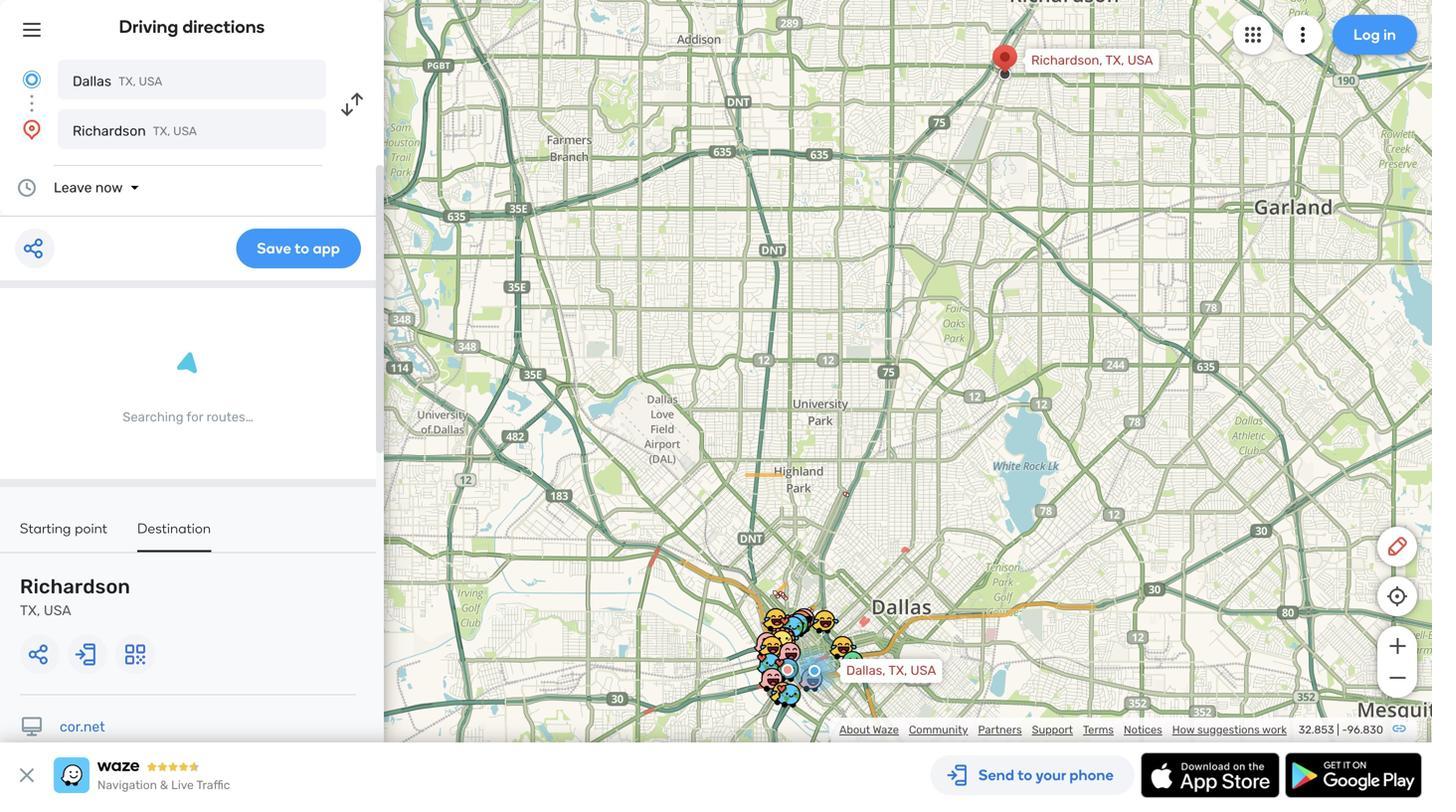 Task type: vqa. For each thing, say whether or not it's contained in the screenshot.
Waze
yes



Task type: locate. For each thing, give the bounding box(es) containing it.
32.853 | -96.830
[[1299, 724, 1384, 737]]

usa
[[1128, 53, 1153, 68], [139, 75, 162, 89], [173, 124, 197, 138], [44, 603, 71, 619], [911, 663, 936, 679]]

terms
[[1083, 724, 1114, 737]]

richardson
[[73, 123, 146, 139], [20, 575, 130, 599]]

cor.net
[[60, 719, 105, 736]]

tx, down starting point button
[[20, 603, 40, 619]]

about
[[839, 724, 870, 737]]

routes…
[[206, 410, 253, 425]]

road closed image
[[782, 664, 794, 676]]

searching for routes…
[[123, 410, 253, 425]]

dallas,
[[846, 663, 886, 679]]

partners
[[978, 724, 1022, 737]]

richardson,
[[1031, 53, 1103, 68]]

current location image
[[20, 68, 44, 92]]

navigation & live traffic
[[97, 779, 230, 793]]

0 vertical spatial richardson
[[73, 123, 146, 139]]

-
[[1342, 724, 1347, 737]]

richardson tx, usa down dallas tx, usa
[[73, 123, 197, 139]]

richardson tx, usa down starting point button
[[20, 575, 130, 619]]

tx, inside dallas tx, usa
[[118, 75, 136, 89]]

computer image
[[20, 716, 44, 740]]

community
[[909, 724, 968, 737]]

richardson down starting point button
[[20, 575, 130, 599]]

partners link
[[978, 724, 1022, 737]]

starting point
[[20, 520, 107, 537]]

waze
[[873, 724, 899, 737]]

about waze community partners support terms notices how suggestions work
[[839, 724, 1287, 737]]

live
[[171, 779, 194, 793]]

terms link
[[1083, 724, 1114, 737]]

traffic
[[196, 779, 230, 793]]

destination button
[[137, 520, 211, 553]]

navigation
[[97, 779, 157, 793]]

support link
[[1032, 724, 1073, 737]]

support
[[1032, 724, 1073, 737]]

96.830
[[1347, 724, 1384, 737]]

1 vertical spatial richardson tx, usa
[[20, 575, 130, 619]]

zoom in image
[[1385, 635, 1410, 658]]

leave now
[[54, 180, 123, 196]]

richardson down dallas tx, usa
[[73, 123, 146, 139]]

tx,
[[1106, 53, 1124, 68], [118, 75, 136, 89], [153, 124, 170, 138], [20, 603, 40, 619], [889, 663, 907, 679]]

leave
[[54, 180, 92, 196]]

starting point button
[[20, 520, 107, 551]]

searching
[[123, 410, 184, 425]]

directions
[[183, 16, 265, 37]]

1 vertical spatial richardson
[[20, 575, 130, 599]]

location image
[[20, 117, 44, 141]]

richardson tx, usa
[[73, 123, 197, 139], [20, 575, 130, 619]]

driving directions
[[119, 16, 265, 37]]

tx, right dallas
[[118, 75, 136, 89]]



Task type: describe. For each thing, give the bounding box(es) containing it.
for
[[186, 410, 203, 425]]

suggestions
[[1198, 724, 1260, 737]]

|
[[1337, 724, 1340, 737]]

tx, right dallas,
[[889, 663, 907, 679]]

about waze link
[[839, 724, 899, 737]]

0 vertical spatial richardson tx, usa
[[73, 123, 197, 139]]

x image
[[15, 764, 39, 788]]

driving
[[119, 16, 178, 37]]

work
[[1262, 724, 1287, 737]]

starting
[[20, 520, 71, 537]]

&
[[160, 779, 168, 793]]

zoom out image
[[1385, 666, 1410, 690]]

how
[[1172, 724, 1195, 737]]

community link
[[909, 724, 968, 737]]

dallas tx, usa
[[73, 73, 162, 90]]

richardson, tx, usa
[[1031, 53, 1153, 68]]

how suggestions work link
[[1172, 724, 1287, 737]]

notices
[[1124, 724, 1162, 737]]

cor.net link
[[60, 719, 105, 736]]

dallas
[[73, 73, 111, 90]]

tx, right richardson, at the top of page
[[1106, 53, 1124, 68]]

usa inside dallas tx, usa
[[139, 75, 162, 89]]

point
[[75, 520, 107, 537]]

destination
[[137, 520, 211, 537]]

link image
[[1391, 721, 1407, 737]]

32.853
[[1299, 724, 1334, 737]]

notices link
[[1124, 724, 1162, 737]]

tx, down dallas tx, usa
[[153, 124, 170, 138]]

clock image
[[15, 176, 39, 200]]

pencil image
[[1386, 535, 1409, 559]]

now
[[95, 180, 123, 196]]

dallas, tx, usa
[[846, 663, 936, 679]]



